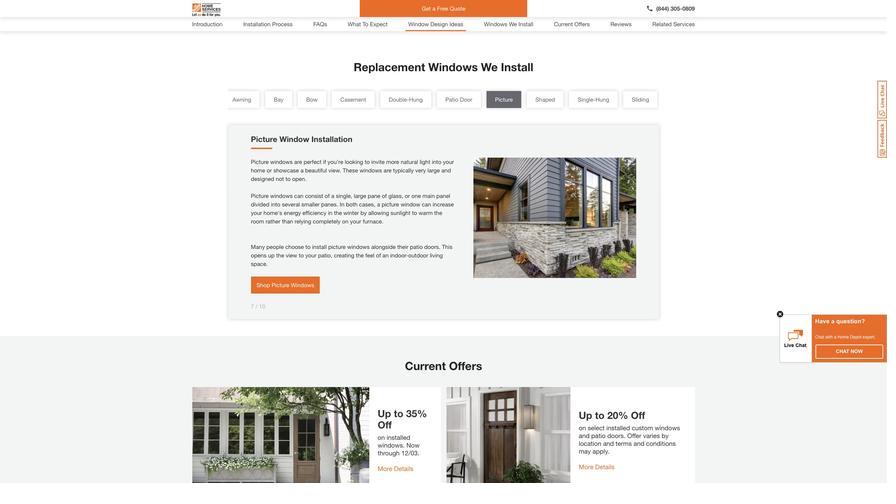 Task type: locate. For each thing, give the bounding box(es) containing it.
bow button
[[298, 91, 326, 108]]

are down "more"
[[384, 167, 392, 173]]

doors. left offer
[[608, 432, 626, 440]]

indoor-
[[390, 252, 409, 258]]

1 horizontal spatial on
[[378, 434, 385, 441]]

shaped
[[536, 96, 555, 103]]

to inside up to 35% off
[[394, 408, 404, 419]]

of right pane
[[382, 192, 387, 199]]

1 vertical spatial large
[[354, 192, 366, 199]]

installed inside on select installed custom windows and patio doors. offer varies by location and terms and conditions may apply.
[[607, 424, 630, 432]]

1 horizontal spatial patio
[[592, 432, 606, 440]]

door
[[460, 96, 473, 103]]

not
[[276, 175, 284, 182]]

to left 35%
[[394, 408, 404, 419]]

windows down 'invite'
[[360, 167, 382, 173]]

1 vertical spatial we
[[481, 60, 498, 74]]

up inside up to 35% off
[[378, 408, 391, 419]]

by down cases,
[[361, 209, 367, 216]]

windows up several
[[270, 192, 293, 199]]

0 horizontal spatial off
[[378, 419, 392, 431]]

by right varies
[[662, 432, 669, 440]]

shop picture windows
[[257, 282, 314, 288]]

of left an
[[376, 252, 381, 258]]

can up warm
[[422, 201, 431, 207]]

more details link down through
[[378, 465, 414, 472]]

allowing
[[368, 209, 389, 216]]

picture
[[382, 201, 399, 207], [328, 243, 346, 250]]

1 vertical spatial or
[[405, 192, 410, 199]]

0 horizontal spatial installation
[[243, 21, 271, 27]]

off up the windows.
[[378, 419, 392, 431]]

0 vertical spatial can
[[294, 192, 304, 199]]

can
[[294, 192, 304, 199], [422, 201, 431, 207]]

0 horizontal spatial window
[[280, 134, 309, 144]]

increase
[[433, 201, 454, 207]]

1 horizontal spatial offers
[[575, 21, 590, 27]]

installation left the process
[[243, 21, 271, 27]]

(844) 305-0809 link
[[647, 4, 695, 13]]

more details link down apply.
[[579, 463, 615, 471]]

by inside on select installed custom windows and patio doors. offer varies by location and terms and conditions may apply.
[[662, 432, 669, 440]]

you're
[[328, 158, 343, 165]]

(844)
[[657, 5, 669, 12]]

hung for single-
[[596, 96, 609, 103]]

1 horizontal spatial large
[[428, 167, 440, 173]]

main
[[423, 192, 435, 199]]

on inside on select installed custom windows and patio doors. offer varies by location and terms and conditions may apply.
[[579, 424, 586, 432]]

large inside picture windows can consist of a single, large pane of glass, or one main panel divided into several smaller panes. in both cases, a picture window can increase your home's energy efficiency in the winter by allowing sunlight to warm the room rather than relying completely on your furnace.
[[354, 192, 366, 199]]

natural
[[401, 158, 418, 165]]

beautiful
[[305, 167, 327, 173]]

windows inside many people choose to install picture windows alongside their patio doors. this opens up the view to your patio, creating the feel of an indoor-outdoor living space.
[[347, 243, 370, 250]]

more details link for up to 35% off
[[378, 465, 414, 472]]

home
[[838, 335, 849, 340]]

more details for up to 20% off
[[579, 463, 615, 471]]

1 vertical spatial offers
[[449, 359, 482, 373]]

up
[[268, 252, 275, 258]]

0 horizontal spatial more details
[[378, 465, 414, 472]]

introduction
[[192, 21, 223, 27]]

can up several
[[294, 192, 304, 199]]

your down "install"
[[306, 252, 317, 258]]

1 horizontal spatial or
[[405, 192, 410, 199]]

panes.
[[321, 201, 338, 207]]

or up designed
[[267, 167, 272, 173]]

0 vertical spatial windows
[[484, 21, 508, 27]]

or
[[267, 167, 272, 173], [405, 192, 410, 199]]

off up custom
[[631, 409, 645, 421]]

0 horizontal spatial doors.
[[424, 243, 441, 250]]

choose
[[285, 243, 304, 250]]

more for up to 35% off
[[378, 465, 393, 472]]

1 horizontal spatial details
[[596, 463, 615, 471]]

0 vertical spatial picture
[[382, 201, 399, 207]]

1 horizontal spatial of
[[376, 252, 381, 258]]

0 vertical spatial by
[[361, 209, 367, 216]]

1 horizontal spatial installation
[[312, 134, 353, 144]]

0 vertical spatial are
[[294, 158, 302, 165]]

picture inside picture windows can consist of a single, large pane of glass, or one main panel divided into several smaller panes. in both cases, a picture window can increase your home's energy efficiency in the winter by allowing sunlight to warm the room rather than relying completely on your furnace.
[[382, 201, 399, 207]]

patio up apply.
[[592, 432, 606, 440]]

offers
[[575, 21, 590, 27], [449, 359, 482, 373]]

window up the perfect at the left of the page
[[280, 134, 309, 144]]

0 horizontal spatial more details link
[[378, 465, 414, 472]]

0 horizontal spatial we
[[481, 60, 498, 74]]

more details for up to 35% off
[[378, 465, 414, 472]]

windows up showcase
[[270, 158, 293, 165]]

1 vertical spatial can
[[422, 201, 431, 207]]

/
[[256, 303, 258, 310]]

0 vertical spatial current
[[554, 21, 573, 27]]

20%
[[608, 409, 629, 421]]

doors. up living at the bottom left of the page
[[424, 243, 441, 250]]

1 vertical spatial install
[[501, 60, 534, 74]]

a right the have
[[832, 318, 835, 325]]

sliding
[[632, 96, 649, 103]]

305-
[[671, 5, 683, 12]]

and left terms
[[603, 440, 614, 447]]

1 vertical spatial into
[[271, 201, 281, 207]]

0 horizontal spatial offers
[[449, 359, 482, 373]]

installed up through
[[387, 434, 410, 441]]

more details down apply.
[[579, 463, 615, 471]]

up up select on the right bottom of the page
[[579, 409, 592, 421]]

large up cases,
[[354, 192, 366, 199]]

installation
[[243, 21, 271, 27], [312, 134, 353, 144]]

to
[[365, 158, 370, 165], [286, 175, 291, 182], [412, 209, 417, 216], [306, 243, 311, 250], [299, 252, 304, 258], [394, 408, 404, 419], [595, 409, 605, 421]]

on down 'winter'
[[342, 218, 349, 224]]

have a question?
[[816, 318, 865, 325]]

0 horizontal spatial large
[[354, 192, 366, 199]]

of
[[325, 192, 330, 199], [382, 192, 387, 199], [376, 252, 381, 258]]

1 vertical spatial on
[[579, 424, 586, 432]]

1 vertical spatial current offers
[[405, 359, 482, 373]]

1 horizontal spatial doors.
[[608, 432, 626, 440]]

by inside picture windows can consist of a single, large pane of glass, or one main panel divided into several smaller panes. in both cases, a picture window can increase your home's energy efficiency in the winter by allowing sunlight to warm the room rather than relying completely on your furnace.
[[361, 209, 367, 216]]

0 horizontal spatial hung
[[409, 96, 423, 103]]

and right very
[[442, 167, 451, 173]]

live chat image
[[878, 81, 887, 119]]

more details down through
[[378, 465, 414, 472]]

more
[[386, 158, 399, 165]]

1 horizontal spatial into
[[432, 158, 442, 165]]

now
[[851, 349, 863, 354]]

your
[[443, 158, 454, 165], [251, 209, 262, 216], [350, 218, 361, 224], [306, 252, 317, 258]]

0 vertical spatial we
[[509, 21, 517, 27]]

0 horizontal spatial or
[[267, 167, 272, 173]]

details down apply.
[[596, 463, 615, 471]]

up left 35%
[[378, 408, 391, 419]]

picture inside picture windows are perfect if you're looking to invite more natural light into your home or showcase a beautiful view. these windows are typically very large and designed not to open.
[[251, 158, 269, 165]]

1 horizontal spatial current offers
[[554, 21, 590, 27]]

or left 'one'
[[405, 192, 410, 199]]

0 horizontal spatial up
[[378, 408, 391, 419]]

large down light
[[428, 167, 440, 173]]

2 hung from the left
[[596, 96, 609, 103]]

your right light
[[443, 158, 454, 165]]

0 vertical spatial large
[[428, 167, 440, 173]]

more down through
[[378, 465, 393, 472]]

a right get
[[433, 5, 436, 12]]

1 horizontal spatial installed
[[607, 424, 630, 432]]

your up room
[[251, 209, 262, 216]]

into inside picture windows are perfect if you're looking to invite more natural light into your home or showcase a beautiful view. these windows are typically very large and designed not to open.
[[432, 158, 442, 165]]

0 horizontal spatial picture
[[328, 243, 346, 250]]

0 horizontal spatial on
[[342, 218, 349, 224]]

picture inside picture windows can consist of a single, large pane of glass, or one main panel divided into several smaller panes. in both cases, a picture window can increase your home's energy efficiency in the winter by allowing sunlight to warm the room rather than relying completely on your furnace.
[[251, 192, 269, 199]]

to down window
[[412, 209, 417, 216]]

picture for picture
[[495, 96, 513, 103]]

0 horizontal spatial patio
[[410, 243, 423, 250]]

1 horizontal spatial more details link
[[579, 463, 615, 471]]

1 horizontal spatial more
[[579, 463, 594, 471]]

install
[[312, 243, 327, 250]]

windows up the conditions at the bottom right of the page
[[655, 424, 680, 432]]

to inside picture windows can consist of a single, large pane of glass, or one main panel divided into several smaller panes. in both cases, a picture window can increase your home's energy efficiency in the winter by allowing sunlight to warm the room rather than relying completely on your furnace.
[[412, 209, 417, 216]]

0 horizontal spatial can
[[294, 192, 304, 199]]

installed down 20%
[[607, 424, 630, 432]]

installation up the you're at top
[[312, 134, 353, 144]]

may
[[579, 447, 591, 455]]

1 vertical spatial current
[[405, 359, 446, 373]]

hung
[[409, 96, 423, 103], [596, 96, 609, 103]]

window down get
[[408, 21, 429, 27]]

0 vertical spatial doors.
[[424, 243, 441, 250]]

the left feel
[[356, 252, 364, 258]]

on up through
[[378, 434, 385, 441]]

1 horizontal spatial can
[[422, 201, 431, 207]]

2 horizontal spatial on
[[579, 424, 586, 432]]

and
[[442, 167, 451, 173], [579, 432, 590, 440], [603, 440, 614, 447], [634, 440, 645, 447]]

0 vertical spatial offers
[[575, 21, 590, 27]]

1 horizontal spatial current
[[554, 21, 573, 27]]

1 vertical spatial installed
[[387, 434, 410, 441]]

on inside picture windows can consist of a single, large pane of glass, or one main panel divided into several smaller panes. in both cases, a picture window can increase your home's energy efficiency in the winter by allowing sunlight to warm the room rather than relying completely on your furnace.
[[342, 218, 349, 224]]

both
[[346, 201, 358, 207]]

windows inside on select installed custom windows and patio doors. offer varies by location and terms and conditions may apply.
[[655, 424, 680, 432]]

custom
[[632, 424, 653, 432]]

window
[[408, 21, 429, 27], [280, 134, 309, 144]]

your inside picture windows are perfect if you're looking to invite more natural light into your home or showcase a beautiful view. these windows are typically very large and designed not to open.
[[443, 158, 454, 165]]

or inside picture windows are perfect if you're looking to invite more natural light into your home or showcase a beautiful view. these windows are typically very large and designed not to open.
[[267, 167, 272, 173]]

a up the open.
[[301, 167, 304, 173]]

0 horizontal spatial details
[[394, 465, 414, 472]]

1 horizontal spatial off
[[631, 409, 645, 421]]

0 horizontal spatial into
[[271, 201, 281, 207]]

if
[[323, 158, 326, 165]]

2 vertical spatial on
[[378, 434, 385, 441]]

the right up
[[276, 252, 284, 258]]

0 vertical spatial or
[[267, 167, 272, 173]]

open.
[[292, 175, 307, 182]]

1 vertical spatial patio
[[592, 432, 606, 440]]

more down the may
[[579, 463, 594, 471]]

a up panes.
[[331, 192, 334, 199]]

picture for picture windows can consist of a single, large pane of glass, or one main panel divided into several smaller panes. in both cases, a picture window can increase your home's energy efficiency in the winter by allowing sunlight to warm the room rather than relying completely on your furnace.
[[251, 192, 269, 199]]

windows up feel
[[347, 243, 370, 250]]

(844) 305-0809
[[657, 5, 695, 12]]

on left select on the right bottom of the page
[[579, 424, 586, 432]]

into right light
[[432, 158, 442, 165]]

0 horizontal spatial of
[[325, 192, 330, 199]]

sunlight
[[391, 209, 411, 216]]

picture
[[495, 96, 513, 103], [251, 134, 277, 144], [251, 158, 269, 165], [251, 192, 269, 199], [272, 282, 289, 288]]

details for 35%
[[394, 465, 414, 472]]

outdoor
[[408, 252, 428, 258]]

details down the 12/03.
[[394, 465, 414, 472]]

0 vertical spatial window
[[408, 21, 429, 27]]

bay button
[[265, 91, 292, 108]]

more details link for up to 20% off
[[579, 463, 615, 471]]

home
[[251, 167, 265, 173]]

light
[[420, 158, 431, 165]]

chat with a home depot expert.
[[816, 335, 876, 340]]

or inside picture windows can consist of a single, large pane of glass, or one main panel divided into several smaller panes. in both cases, a picture window can increase your home's energy efficiency in the winter by allowing sunlight to warm the room rather than relying completely on your furnace.
[[405, 192, 410, 199]]

0 vertical spatial patio
[[410, 243, 423, 250]]

0 vertical spatial on
[[342, 218, 349, 224]]

off inside up to 35% off
[[378, 419, 392, 431]]

replacement windows we install
[[354, 60, 534, 74]]

1 horizontal spatial hung
[[596, 96, 609, 103]]

1 vertical spatial picture
[[328, 243, 346, 250]]

1 vertical spatial windows
[[429, 60, 478, 74]]

2 horizontal spatial of
[[382, 192, 387, 199]]

space.
[[251, 260, 268, 267]]

1 horizontal spatial by
[[662, 432, 669, 440]]

2 vertical spatial windows
[[291, 282, 314, 288]]

doors.
[[424, 243, 441, 250], [608, 432, 626, 440]]

0 horizontal spatial more
[[378, 465, 393, 472]]

designed
[[251, 175, 274, 182]]

0 horizontal spatial installed
[[387, 434, 410, 441]]

select
[[588, 424, 605, 432]]

off for up to 35% off
[[378, 419, 392, 431]]

1 horizontal spatial windows
[[429, 60, 478, 74]]

0 vertical spatial installed
[[607, 424, 630, 432]]

1 horizontal spatial picture
[[382, 201, 399, 207]]

on inside on installed windows. now through 12/03.
[[378, 434, 385, 441]]

picture button
[[487, 91, 522, 108]]

consist
[[305, 192, 323, 199]]

large inside picture windows are perfect if you're looking to invite more natural light into your home or showcase a beautiful view. these windows are typically very large and designed not to open.
[[428, 167, 440, 173]]

picture up creating
[[328, 243, 346, 250]]

picture window on a gray modern house image
[[474, 158, 636, 278]]

single,
[[336, 192, 352, 199]]

1 vertical spatial window
[[280, 134, 309, 144]]

1 vertical spatial by
[[662, 432, 669, 440]]

view.
[[329, 167, 341, 173]]

into up home's
[[271, 201, 281, 207]]

patio inside many people choose to install picture windows alongside their patio doors. this opens up the view to your patio, creating the feel of an indoor-outdoor living space.
[[410, 243, 423, 250]]

0 horizontal spatial by
[[361, 209, 367, 216]]

on for up to 20% off
[[579, 424, 586, 432]]

rather
[[266, 218, 281, 224]]

a inside button
[[433, 5, 436, 12]]

current
[[554, 21, 573, 27], [405, 359, 446, 373]]

1 horizontal spatial more details
[[579, 463, 615, 471]]

0 vertical spatial into
[[432, 158, 442, 165]]

picture inside button
[[495, 96, 513, 103]]

reviews
[[611, 21, 632, 27]]

1 horizontal spatial up
[[579, 409, 592, 421]]

1 hung from the left
[[409, 96, 423, 103]]

0 horizontal spatial windows
[[291, 282, 314, 288]]

winter
[[344, 209, 359, 216]]

1 horizontal spatial are
[[384, 167, 392, 173]]

are left the perfect at the left of the page
[[294, 158, 302, 165]]

patio up outdoor
[[410, 243, 423, 250]]

windows
[[270, 158, 293, 165], [360, 167, 382, 173], [270, 192, 293, 199], [347, 243, 370, 250], [655, 424, 680, 432]]

details
[[596, 463, 615, 471], [394, 465, 414, 472]]

picture down glass,
[[382, 201, 399, 207]]

perfect
[[304, 158, 322, 165]]

of up panes.
[[325, 192, 330, 199]]

double-hung
[[389, 96, 423, 103]]

12/03.
[[402, 449, 420, 457]]

1 vertical spatial doors.
[[608, 432, 626, 440]]



Task type: vqa. For each thing, say whether or not it's contained in the screenshot.
the date TEXT FIELD related to Pickup
no



Task type: describe. For each thing, give the bounding box(es) containing it.
picture inside many people choose to install picture windows alongside their patio doors. this opens up the view to your patio, creating the feel of an indoor-outdoor living space.
[[328, 243, 346, 250]]

2 horizontal spatial windows
[[484, 21, 508, 27]]

showcase
[[274, 167, 299, 173]]

view
[[286, 252, 297, 258]]

chat
[[836, 349, 850, 354]]

0 vertical spatial current offers
[[554, 21, 590, 27]]

large white windows on a white house with large window boxes overflowing with greenery and a tall brown front door also with windows; orange window icon image
[[192, 387, 369, 483]]

living
[[430, 252, 443, 258]]

windows inside shop picture windows link
[[291, 282, 314, 288]]

1 vertical spatial installation
[[312, 134, 353, 144]]

pane
[[368, 192, 381, 199]]

conditions
[[646, 440, 676, 447]]

completely
[[313, 218, 341, 224]]

white porch with dark wooden front door; orange door with windows icon image
[[447, 387, 571, 483]]

up for up to 20% off
[[579, 409, 592, 421]]

on installed windows. now through 12/03.
[[378, 434, 420, 457]]

patio inside on select installed custom windows and patio doors. offer varies by location and terms and conditions may apply.
[[592, 432, 606, 440]]

panel
[[437, 192, 450, 199]]

windows inside picture windows can consist of a single, large pane of glass, or one main panel divided into several smaller panes. in both cases, a picture window can increase your home's energy efficiency in the winter by allowing sunlight to warm the room rather than relying completely on your furnace.
[[270, 192, 293, 199]]

7 / 10
[[251, 303, 266, 310]]

question?
[[837, 318, 865, 325]]

an
[[383, 252, 389, 258]]

0 vertical spatial installation
[[243, 21, 271, 27]]

installed inside on installed windows. now through 12/03.
[[387, 434, 410, 441]]

many people choose to install picture windows alongside their patio doors. this opens up the view to your patio, creating the feel of an indoor-outdoor living space.
[[251, 243, 453, 267]]

cases,
[[359, 201, 376, 207]]

windows.
[[378, 441, 405, 449]]

patio,
[[318, 252, 332, 258]]

single-hung
[[578, 96, 609, 103]]

alongside
[[371, 243, 396, 250]]

casement button
[[332, 91, 375, 108]]

on for up to 35% off
[[378, 434, 385, 441]]

one
[[412, 192, 421, 199]]

offer
[[628, 432, 642, 440]]

10
[[259, 303, 266, 310]]

than
[[282, 218, 293, 224]]

with
[[826, 335, 833, 340]]

into inside picture windows can consist of a single, large pane of glass, or one main panel divided into several smaller panes. in both cases, a picture window can increase your home's energy efficiency in the winter by allowing sunlight to warm the room rather than relying completely on your furnace.
[[271, 201, 281, 207]]

awning
[[233, 96, 251, 103]]

doors. inside many people choose to install picture windows alongside their patio doors. this opens up the view to your patio, creating the feel of an indoor-outdoor living space.
[[424, 243, 441, 250]]

0 horizontal spatial are
[[294, 158, 302, 165]]

apply.
[[593, 447, 610, 455]]

0809
[[683, 5, 695, 12]]

up to 20% off
[[579, 409, 645, 421]]

picture for picture windows are perfect if you're looking to invite more natural light into your home or showcase a beautiful view. these windows are typically very large and designed not to open.
[[251, 158, 269, 165]]

a inside picture windows are perfect if you're looking to invite more natural light into your home or showcase a beautiful view. these windows are typically very large and designed not to open.
[[301, 167, 304, 173]]

35%
[[406, 408, 427, 419]]

doors. inside on select installed custom windows and patio doors. offer varies by location and terms and conditions may apply.
[[608, 432, 626, 440]]

of inside many people choose to install picture windows alongside their patio doors. this opens up the view to your patio, creating the feel of an indoor-outdoor living space.
[[376, 252, 381, 258]]

0 horizontal spatial current
[[405, 359, 446, 373]]

efficiency
[[303, 209, 327, 216]]

and inside picture windows are perfect if you're looking to invite more natural light into your home or showcase a beautiful view. these windows are typically very large and designed not to open.
[[442, 167, 451, 173]]

expect
[[370, 21, 388, 27]]

feedback link image
[[878, 120, 887, 158]]

terms
[[616, 440, 632, 447]]

people
[[267, 243, 284, 250]]

expert.
[[863, 335, 876, 340]]

the down increase
[[434, 209, 442, 216]]

warm
[[419, 209, 433, 216]]

get a free quote
[[422, 5, 466, 12]]

patio door
[[446, 96, 473, 103]]

shaped button
[[527, 91, 564, 108]]

through
[[378, 449, 400, 457]]

in
[[340, 201, 345, 207]]

picture windows are perfect if you're looking to invite more natural light into your home or showcase a beautiful view. these windows are typically very large and designed not to open.
[[251, 158, 454, 182]]

hung for double-
[[409, 96, 423, 103]]

picture window installation
[[251, 134, 353, 144]]

to up select on the right bottom of the page
[[595, 409, 605, 421]]

many
[[251, 243, 265, 250]]

window
[[401, 201, 420, 207]]

what
[[348, 21, 361, 27]]

awning button
[[224, 91, 260, 108]]

this
[[442, 243, 453, 250]]

1 horizontal spatial we
[[509, 21, 517, 27]]

single-
[[578, 96, 596, 103]]

0 vertical spatial install
[[519, 21, 534, 27]]

in
[[328, 209, 333, 216]]

have
[[816, 318, 830, 325]]

patio
[[446, 96, 459, 103]]

now
[[407, 441, 420, 449]]

to right view
[[299, 252, 304, 258]]

location
[[579, 440, 602, 447]]

shop picture windows link
[[251, 277, 320, 294]]

double-
[[389, 96, 409, 103]]

the right in
[[334, 209, 342, 216]]

these
[[343, 167, 358, 173]]

services
[[674, 21, 695, 27]]

faqs
[[313, 21, 327, 27]]

room
[[251, 218, 264, 224]]

up to 35% off
[[378, 408, 427, 431]]

a right with
[[834, 335, 837, 340]]

more for up to 20% off
[[579, 463, 594, 471]]

design
[[431, 21, 448, 27]]

a up allowing
[[377, 201, 380, 207]]

and right terms
[[634, 440, 645, 447]]

1 horizontal spatial window
[[408, 21, 429, 27]]

1 vertical spatial are
[[384, 167, 392, 173]]

do it for you logo image
[[192, 0, 221, 19]]

to right the not
[[286, 175, 291, 182]]

smaller
[[302, 201, 320, 207]]

sliding button
[[624, 91, 658, 108]]

off for up to 20% off
[[631, 409, 645, 421]]

details for 20%
[[596, 463, 615, 471]]

up for up to 35% off
[[378, 408, 391, 419]]

double-hung button
[[381, 91, 431, 108]]

and up the may
[[579, 432, 590, 440]]

picture windows can consist of a single, large pane of glass, or one main panel divided into several smaller panes. in both cases, a picture window can increase your home's energy efficiency in the winter by allowing sunlight to warm the room rather than relying completely on your furnace.
[[251, 192, 454, 224]]

installation process
[[243, 21, 293, 27]]

very
[[416, 167, 426, 173]]

to
[[363, 21, 369, 27]]

chat
[[816, 335, 825, 340]]

your inside many people choose to install picture windows alongside their patio doors. this opens up the view to your patio, creating the feel of an indoor-outdoor living space.
[[306, 252, 317, 258]]

picture for picture window installation
[[251, 134, 277, 144]]

shop
[[257, 282, 270, 288]]

to left "install"
[[306, 243, 311, 250]]

opens
[[251, 252, 267, 258]]

to left 'invite'
[[365, 158, 370, 165]]

0 horizontal spatial current offers
[[405, 359, 482, 373]]

your down 'winter'
[[350, 218, 361, 224]]

related services
[[653, 21, 695, 27]]

on select installed custom windows and patio doors. offer varies by location and terms and conditions may apply.
[[579, 424, 680, 455]]

depot
[[851, 335, 862, 340]]

process
[[272, 21, 293, 27]]

creating
[[334, 252, 354, 258]]

windows we install
[[484, 21, 534, 27]]

varies
[[643, 432, 660, 440]]



